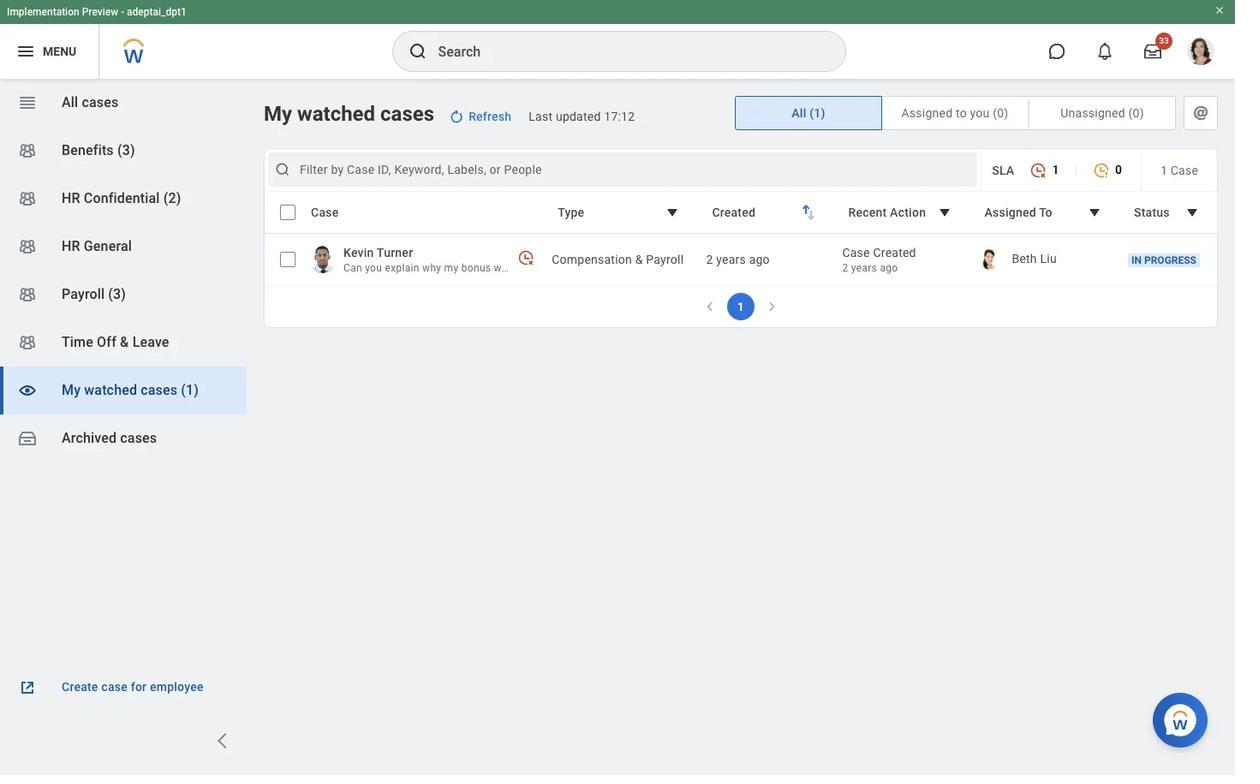 Task type: vqa. For each thing, say whether or not it's contained in the screenshot.
the right (1)
yes



Task type: describe. For each thing, give the bounding box(es) containing it.
payroll inside all (1) tab panel
[[646, 253, 684, 267]]

0 horizontal spatial 1 button
[[728, 293, 755, 320]]

all (1)
[[792, 106, 826, 120]]

created inside case created 2 years ago
[[874, 246, 917, 260]]

explain
[[385, 262, 420, 274]]

to
[[956, 106, 967, 120]]

contact card matrix manager image for hr general
[[17, 237, 38, 257]]

was
[[494, 262, 514, 274]]

beth liu
[[1012, 252, 1057, 265]]

type
[[558, 206, 585, 219]]

turner
[[377, 246, 413, 260]]

create
[[62, 680, 98, 694]]

assigned to
[[985, 206, 1053, 219]]

kevin
[[344, 246, 374, 260]]

Filter by Case ID, Keyword, Labels, or People text field
[[300, 161, 951, 178]]

hr general
[[62, 238, 132, 255]]

status button
[[1123, 196, 1214, 229]]

to
[[1040, 206, 1053, 219]]

create case for employee link
[[17, 678, 230, 698]]

time off & leave link
[[0, 319, 247, 367]]

list containing all cases
[[0, 79, 247, 463]]

kevin turner can you explain why my bonus was taxed at a higher rate?
[[344, 246, 624, 274]]

last updated 17:12
[[529, 110, 635, 123]]

cases left "reset" image at the left of page
[[381, 102, 435, 126]]

ago inside case created 2 years ago
[[880, 262, 898, 274]]

Search Workday  search field
[[438, 33, 810, 70]]

in
[[1132, 255, 1142, 267]]

inbox large image
[[1145, 43, 1162, 60]]

unassigned (0) button
[[1030, 97, 1176, 129]]

time
[[62, 334, 93, 350]]

33
[[1160, 36, 1169, 45]]

payroll inside the payroll (3) 'link'
[[62, 286, 105, 302]]

benefits (3) link
[[0, 127, 247, 175]]

leave
[[133, 334, 169, 350]]

contact card matrix manager image for payroll (3)
[[17, 285, 38, 305]]

(3) for benefits (3)
[[117, 142, 135, 159]]

bonus
[[462, 262, 491, 274]]

clock x image
[[1030, 162, 1048, 179]]

1 case
[[1161, 163, 1199, 177]]

hr for hr general
[[62, 238, 80, 255]]

(0) inside button
[[1129, 106, 1145, 120]]

0 button
[[1085, 153, 1131, 187]]

cases up the "benefits (3)"
[[82, 94, 119, 111]]

time to resolve - overdue image
[[518, 249, 535, 266]]

rate?
[[600, 262, 624, 274]]

1 horizontal spatial 1
[[1053, 163, 1059, 177]]

hr for hr confidential (2)
[[62, 190, 80, 207]]

in progress
[[1132, 255, 1197, 267]]

assigned for assigned to
[[985, 206, 1037, 219]]

last
[[529, 110, 553, 123]]

can
[[344, 262, 362, 274]]

(2)
[[163, 190, 181, 207]]

33 button
[[1135, 33, 1173, 70]]

assigned to you (0) button
[[883, 97, 1028, 129]]

refresh
[[469, 110, 512, 123]]

adeptai_dpt1
[[127, 6, 187, 18]]

caret down image for type
[[663, 202, 683, 223]]

all cases
[[62, 94, 119, 111]]

0 horizontal spatial years
[[717, 253, 746, 267]]

beth
[[1012, 252, 1038, 265]]

time off & leave
[[62, 334, 169, 350]]

case
[[101, 680, 128, 694]]

notifications large image
[[1097, 43, 1114, 60]]

can you explain why my bonus was taxed at a higher rate? button
[[344, 261, 624, 275]]

payroll (3)
[[62, 286, 126, 302]]

benefits
[[62, 142, 114, 159]]

preview
[[82, 6, 118, 18]]

archived cases
[[62, 430, 157, 446]]

recent
[[849, 206, 887, 219]]

search image for search workday search field
[[407, 41, 428, 62]]

general
[[84, 238, 132, 255]]

unassigned (0)
[[1061, 106, 1145, 120]]

1 for 1 case
[[1161, 163, 1168, 177]]

& inside all (1) tab panel
[[636, 253, 643, 267]]

time to resolve - overdue element
[[518, 249, 535, 266]]

you inside 'button'
[[971, 106, 990, 120]]

visible image
[[17, 380, 38, 401]]

sort up image
[[796, 200, 817, 220]]

close environment banner image
[[1215, 5, 1225, 15]]

type button
[[547, 196, 694, 229]]

0 horizontal spatial ago
[[749, 253, 770, 267]]

ext link image
[[17, 678, 38, 698]]

why
[[423, 262, 442, 274]]

menu banner
[[0, 0, 1236, 79]]

all cases link
[[0, 79, 247, 127]]

updated
[[556, 110, 601, 123]]

hr confidential (2) link
[[0, 175, 247, 223]]



Task type: locate. For each thing, give the bounding box(es) containing it.
watched
[[297, 102, 375, 126], [84, 382, 137, 398]]

a
[[558, 262, 564, 274]]

0 horizontal spatial case
[[311, 206, 339, 219]]

2 up chevron left small image
[[706, 253, 713, 267]]

liu
[[1041, 252, 1057, 265]]

chevron right image
[[213, 731, 233, 752]]

1 horizontal spatial all
[[792, 106, 807, 120]]

contact card matrix manager image left hr general
[[17, 237, 38, 257]]

1 button left | on the right top of page
[[1022, 153, 1068, 187]]

1 vertical spatial assigned
[[985, 206, 1037, 219]]

2 horizontal spatial case
[[1171, 163, 1199, 177]]

assigned left to
[[902, 106, 953, 120]]

you
[[971, 106, 990, 120], [365, 262, 382, 274]]

1 vertical spatial watched
[[84, 382, 137, 398]]

2 vertical spatial case
[[843, 246, 870, 260]]

cases down leave
[[141, 382, 178, 398]]

caret down image for assigned to
[[1085, 202, 1105, 223]]

my inside list
[[62, 382, 81, 398]]

caret down image down the clock exclamation image at right top
[[1085, 202, 1105, 223]]

0 vertical spatial 1 button
[[1022, 153, 1068, 187]]

0 vertical spatial contact card matrix manager image
[[17, 141, 38, 161]]

action
[[890, 206, 927, 219]]

progress
[[1145, 255, 1197, 267]]

1 vertical spatial 1 button
[[728, 293, 755, 320]]

2 hr from the top
[[62, 238, 80, 255]]

my watched cases (1)
[[62, 382, 199, 398]]

1 horizontal spatial search image
[[407, 41, 428, 62]]

caret down image
[[663, 202, 683, 223], [1085, 202, 1105, 223]]

|
[[1075, 163, 1078, 177]]

implementation preview -   adeptai_dpt1
[[7, 6, 187, 18]]

caret down image right action
[[935, 202, 956, 223]]

0 horizontal spatial &
[[120, 334, 129, 350]]

archived
[[62, 430, 117, 446]]

0 horizontal spatial caret down image
[[663, 202, 683, 223]]

0 vertical spatial hr
[[62, 190, 80, 207]]

sort down image
[[802, 205, 822, 225]]

0 horizontal spatial caret down image
[[935, 202, 956, 223]]

payroll up the time
[[62, 286, 105, 302]]

contact card matrix manager image inside hr general link
[[17, 237, 38, 257]]

you inside kevin turner can you explain why my bonus was taxed at a higher rate?
[[365, 262, 382, 274]]

1 vertical spatial &
[[120, 334, 129, 350]]

0 horizontal spatial assigned
[[902, 106, 953, 120]]

&
[[636, 253, 643, 267], [120, 334, 129, 350]]

contact card matrix manager image for time off & leave
[[17, 332, 38, 353]]

created up 2 years ago
[[712, 206, 756, 219]]

all (1) tab panel
[[264, 148, 1219, 328]]

2 vertical spatial contact card matrix manager image
[[17, 332, 38, 353]]

case for case created 2 years ago
[[843, 246, 870, 260]]

1 caret down image from the left
[[663, 202, 683, 223]]

watched for my watched cases
[[297, 102, 375, 126]]

my watched cases (1) link
[[0, 367, 247, 415]]

(0) right to
[[993, 106, 1009, 120]]

1 horizontal spatial assigned
[[985, 206, 1037, 219]]

1 horizontal spatial you
[[971, 106, 990, 120]]

recent action button
[[838, 196, 967, 229]]

payroll (3) link
[[0, 271, 247, 319]]

tab list containing all (1)
[[735, 96, 1219, 130]]

0 horizontal spatial (1)
[[181, 382, 199, 398]]

2 years ago
[[706, 253, 770, 267]]

caret down image inside assigned to button
[[1085, 202, 1105, 223]]

1 vertical spatial (3)
[[108, 286, 126, 302]]

assigned left the to
[[985, 206, 1037, 219]]

(3) down hr general link
[[108, 286, 126, 302]]

3 contact card matrix manager image from the top
[[17, 332, 38, 353]]

0
[[1116, 163, 1123, 177]]

contact card matrix manager image
[[17, 141, 38, 161], [17, 189, 38, 209]]

clock exclamation image
[[1093, 162, 1111, 179]]

all for all (1)
[[792, 106, 807, 120]]

at tag mention image
[[1191, 103, 1212, 123]]

status
[[1135, 206, 1170, 219]]

2 (0) from the left
[[1129, 106, 1145, 120]]

caret down image down filter by case id, keyword, labels, or people text field
[[663, 202, 683, 223]]

1 horizontal spatial (0)
[[1129, 106, 1145, 120]]

1 up status button
[[1161, 163, 1168, 177]]

caret down image for recent action
[[935, 202, 956, 223]]

recent action
[[849, 206, 927, 219]]

1 contact card matrix manager image from the top
[[17, 141, 38, 161]]

hr down benefits
[[62, 190, 80, 207]]

off
[[97, 334, 117, 350]]

1 (0) from the left
[[993, 106, 1009, 120]]

hr
[[62, 190, 80, 207], [62, 238, 80, 255]]

menu
[[43, 44, 76, 58]]

0 vertical spatial contact card matrix manager image
[[17, 237, 38, 257]]

0 horizontal spatial search image
[[274, 161, 291, 178]]

inbox image
[[17, 428, 38, 449]]

1 right "clock x" icon
[[1053, 163, 1059, 177]]

assigned inside button
[[985, 206, 1037, 219]]

1 horizontal spatial years
[[852, 262, 878, 274]]

ago down created button
[[749, 253, 770, 267]]

1
[[1053, 163, 1059, 177], [1161, 163, 1168, 177], [738, 300, 745, 314]]

benefits (3)
[[62, 142, 135, 159]]

hr general link
[[0, 223, 247, 271]]

(3)
[[117, 142, 135, 159], [108, 286, 126, 302]]

1 horizontal spatial (1)
[[810, 106, 826, 120]]

years down recent
[[852, 262, 878, 274]]

contact card matrix manager image left payroll (3)
[[17, 285, 38, 305]]

you right the can
[[365, 262, 382, 274]]

for
[[131, 680, 147, 694]]

1 vertical spatial you
[[365, 262, 382, 274]]

1 button
[[1022, 153, 1068, 187], [728, 293, 755, 320]]

(1) inside list
[[181, 382, 199, 398]]

2 down recent
[[843, 262, 849, 274]]

chevron left small image
[[702, 298, 719, 315]]

all (1) button
[[736, 97, 882, 129]]

created
[[712, 206, 756, 219], [874, 246, 917, 260]]

contact card matrix manager image up visible icon
[[17, 332, 38, 353]]

2 horizontal spatial 1
[[1161, 163, 1168, 177]]

my for my watched cases
[[264, 102, 292, 126]]

search image inside filter by case id, keyword, labels, or people. type label: to find cases with specific labels applied element
[[274, 161, 291, 178]]

0 vertical spatial (1)
[[810, 106, 826, 120]]

0 horizontal spatial 2
[[706, 253, 713, 267]]

higher
[[567, 262, 597, 274]]

tab list
[[735, 96, 1219, 130]]

unassigned
[[1061, 106, 1126, 120]]

case inside case created 2 years ago
[[843, 246, 870, 260]]

all for all cases
[[62, 94, 78, 111]]

(0) inside 'button'
[[993, 106, 1009, 120]]

contact card matrix manager image inside time off & leave link
[[17, 332, 38, 353]]

(3) right benefits
[[117, 142, 135, 159]]

1 vertical spatial payroll
[[62, 286, 105, 302]]

0 vertical spatial case
[[1171, 163, 1199, 177]]

years inside case created 2 years ago
[[852, 262, 878, 274]]

& right "rate?"
[[636, 253, 643, 267]]

(1)
[[810, 106, 826, 120], [181, 382, 199, 398]]

2 caret down image from the left
[[1085, 202, 1105, 223]]

1 horizontal spatial case
[[843, 246, 870, 260]]

0 vertical spatial my
[[264, 102, 292, 126]]

0 vertical spatial assigned
[[902, 106, 953, 120]]

(3) for payroll (3)
[[108, 286, 126, 302]]

1 horizontal spatial 2
[[843, 262, 849, 274]]

1 button left chevron right small icon
[[728, 293, 755, 320]]

1 vertical spatial my
[[62, 382, 81, 398]]

1 vertical spatial contact card matrix manager image
[[17, 189, 38, 209]]

2
[[706, 253, 713, 267], [843, 262, 849, 274]]

1 horizontal spatial caret down image
[[1085, 202, 1105, 223]]

contact card matrix manager image for hr confidential (2)
[[17, 189, 38, 209]]

1 caret down image from the left
[[935, 202, 956, 223]]

17:12
[[604, 110, 635, 123]]

cases down my watched cases (1)
[[120, 430, 157, 446]]

implementation
[[7, 6, 79, 18]]

my
[[444, 262, 459, 274]]

chevron right small image
[[764, 298, 781, 315]]

1 vertical spatial search image
[[274, 161, 291, 178]]

case for case
[[311, 206, 339, 219]]

case created 2 years ago
[[843, 246, 917, 274]]

created down recent action button
[[874, 246, 917, 260]]

2 inside case created 2 years ago
[[843, 262, 849, 274]]

compensation
[[552, 253, 632, 267]]

assigned for assigned to you (0)
[[902, 106, 953, 120]]

grid view image
[[17, 93, 38, 113]]

contact card matrix manager image inside 'hr confidential (2)' link
[[17, 189, 38, 209]]

0 horizontal spatial you
[[365, 262, 382, 274]]

search image for filter by case id, keyword, labels, or people text field
[[274, 161, 291, 178]]

years
[[717, 253, 746, 267], [852, 262, 878, 274]]

assigned to button
[[974, 196, 1117, 229]]

1 vertical spatial (1)
[[181, 382, 199, 398]]

caret down image inside type button
[[663, 202, 683, 223]]

0 vertical spatial created
[[712, 206, 756, 219]]

confidential
[[84, 190, 160, 207]]

taxed
[[516, 262, 543, 274]]

1 vertical spatial hr
[[62, 238, 80, 255]]

1 for the left 1 button
[[738, 300, 745, 314]]

my watched cases
[[264, 102, 435, 126]]

& inside list
[[120, 334, 129, 350]]

caret down image inside recent action button
[[935, 202, 956, 223]]

& right off
[[120, 334, 129, 350]]

hr confidential (2)
[[62, 190, 181, 207]]

-
[[121, 6, 124, 18]]

(3) inside 'link'
[[108, 286, 126, 302]]

1 horizontal spatial 1 button
[[1022, 153, 1068, 187]]

caret down image for status
[[1183, 202, 1203, 223]]

2 contact card matrix manager image from the top
[[17, 189, 38, 209]]

2 contact card matrix manager image from the top
[[17, 285, 38, 305]]

0 vertical spatial payroll
[[646, 253, 684, 267]]

1 vertical spatial case
[[311, 206, 339, 219]]

hr left general on the top left of page
[[62, 238, 80, 255]]

assigned inside 'button'
[[902, 106, 953, 120]]

0 horizontal spatial payroll
[[62, 286, 105, 302]]

caret down image right status
[[1183, 202, 1203, 223]]

0 vertical spatial &
[[636, 253, 643, 267]]

(0)
[[993, 106, 1009, 120], [1129, 106, 1145, 120]]

1 horizontal spatial payroll
[[646, 253, 684, 267]]

sla
[[993, 163, 1015, 177]]

1 horizontal spatial caret down image
[[1183, 202, 1203, 223]]

my
[[264, 102, 292, 126], [62, 382, 81, 398]]

cases
[[82, 94, 119, 111], [381, 102, 435, 126], [141, 382, 178, 398], [120, 430, 157, 446]]

contact card matrix manager image
[[17, 237, 38, 257], [17, 285, 38, 305], [17, 332, 38, 353]]

caret down image
[[935, 202, 956, 223], [1183, 202, 1203, 223]]

all inside 'button'
[[792, 106, 807, 120]]

profile logan mcneil image
[[1188, 38, 1215, 69]]

years up chevron left small image
[[717, 253, 746, 267]]

0 vertical spatial you
[[971, 106, 990, 120]]

contact card matrix manager image inside benefits (3) link
[[17, 141, 38, 161]]

1 horizontal spatial created
[[874, 246, 917, 260]]

0 horizontal spatial all
[[62, 94, 78, 111]]

0 vertical spatial watched
[[297, 102, 375, 126]]

created inside created button
[[712, 206, 756, 219]]

1 horizontal spatial ago
[[880, 262, 898, 274]]

compensation & payroll
[[552, 253, 684, 267]]

at
[[546, 262, 555, 274]]

assigned to you (0)
[[902, 106, 1009, 120]]

create case for employee
[[62, 680, 204, 694]]

list
[[0, 79, 247, 463]]

payroll right "rate?"
[[646, 253, 684, 267]]

0 horizontal spatial created
[[712, 206, 756, 219]]

contact card matrix manager image inside the payroll (3) 'link'
[[17, 285, 38, 305]]

all
[[62, 94, 78, 111], [792, 106, 807, 120]]

1 vertical spatial created
[[874, 246, 917, 260]]

0 horizontal spatial (0)
[[993, 106, 1009, 120]]

0 vertical spatial search image
[[407, 41, 428, 62]]

(1) inside 'button'
[[810, 106, 826, 120]]

justify image
[[15, 41, 36, 62]]

watched for my watched cases (1)
[[84, 382, 137, 398]]

search image
[[407, 41, 428, 62], [274, 161, 291, 178]]

filter by case id, keyword, labels, or people. type label: to find cases with specific labels applied element
[[268, 153, 978, 187]]

0 vertical spatial (3)
[[117, 142, 135, 159]]

0 horizontal spatial watched
[[84, 382, 137, 398]]

you right to
[[971, 106, 990, 120]]

0 horizontal spatial 1
[[738, 300, 745, 314]]

ago down recent action
[[880, 262, 898, 274]]

refresh button
[[441, 103, 522, 130]]

1 left chevron right small icon
[[738, 300, 745, 314]]

(0) right unassigned
[[1129, 106, 1145, 120]]

contact card matrix manager image for benefits (3)
[[17, 141, 38, 161]]

my for my watched cases (1)
[[62, 382, 81, 398]]

menu button
[[0, 24, 99, 79]]

1 hr from the top
[[62, 190, 80, 207]]

0 horizontal spatial my
[[62, 382, 81, 398]]

2 caret down image from the left
[[1183, 202, 1203, 223]]

case
[[1171, 163, 1199, 177], [311, 206, 339, 219], [843, 246, 870, 260]]

created button
[[701, 196, 831, 229]]

employee
[[150, 680, 204, 694]]

1 contact card matrix manager image from the top
[[17, 237, 38, 257]]

1 horizontal spatial watched
[[297, 102, 375, 126]]

1 horizontal spatial my
[[264, 102, 292, 126]]

1 vertical spatial contact card matrix manager image
[[17, 285, 38, 305]]

reset image
[[448, 108, 465, 125]]

ago
[[749, 253, 770, 267], [880, 262, 898, 274]]

1 horizontal spatial &
[[636, 253, 643, 267]]

archived cases link
[[0, 415, 247, 463]]

caret down image inside status button
[[1183, 202, 1203, 223]]



